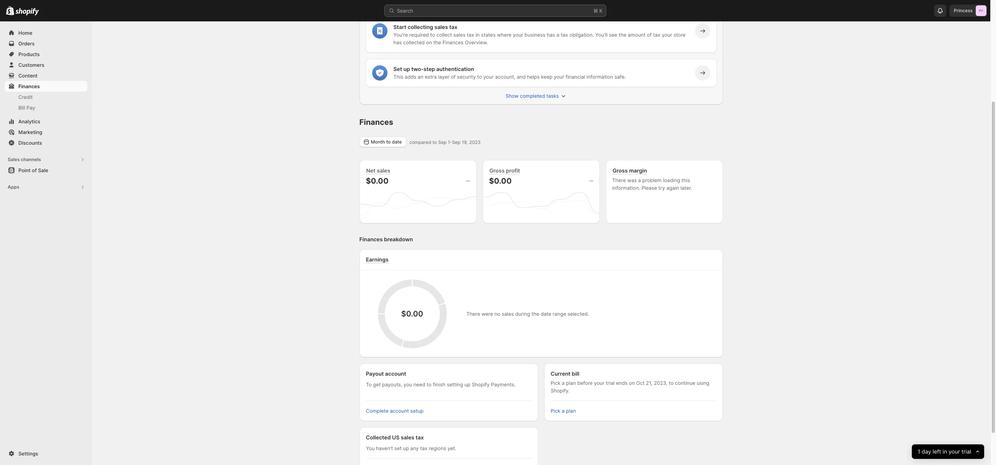 Task type: locate. For each thing, give the bounding box(es) containing it.
there inside gross margin there was a problem loading this information. please try again later.
[[612, 177, 626, 184]]

show
[[506, 93, 519, 99]]

1 vertical spatial has
[[393, 39, 402, 46]]

set
[[393, 66, 402, 72]]

1 horizontal spatial trial
[[961, 449, 971, 456]]

start collecting sales tax image
[[376, 27, 383, 35]]

bill
[[572, 371, 579, 378]]

0 horizontal spatial trial
[[606, 381, 615, 387]]

trial inside dropdown button
[[961, 449, 971, 456]]

payout
[[366, 371, 384, 378]]

0 vertical spatial on
[[426, 39, 432, 46]]

sales
[[8, 157, 20, 163]]

your right where
[[513, 32, 523, 38]]

you
[[366, 446, 375, 452]]

pick
[[551, 381, 560, 387], [551, 409, 560, 415]]

customers link
[[5, 60, 87, 70]]

1 vertical spatial plan
[[566, 409, 576, 415]]

try
[[658, 185, 665, 191]]

0 horizontal spatial there
[[466, 311, 480, 317]]

shopify.
[[551, 388, 570, 394]]

search
[[397, 8, 413, 14]]

authentication
[[436, 66, 474, 72]]

finances
[[442, 39, 463, 46], [18, 83, 40, 90], [359, 118, 393, 127], [359, 236, 383, 243]]

finances down "collect"
[[442, 39, 463, 46]]

in
[[476, 32, 480, 38], [943, 449, 947, 456]]

your right 'before'
[[594, 381, 604, 387]]

finances link
[[5, 81, 87, 92]]

sales up you haven't set up any tax regions yet.
[[401, 435, 414, 441]]

0 vertical spatial in
[[476, 32, 480, 38]]

in right left on the right bottom of page
[[943, 449, 947, 456]]

your
[[513, 32, 523, 38], [662, 32, 672, 38], [483, 74, 494, 80], [554, 74, 564, 80], [594, 381, 604, 387], [949, 449, 960, 456]]

loading
[[663, 177, 680, 184]]

the right during on the bottom right of page
[[532, 311, 539, 317]]

0 horizontal spatial no change image
[[466, 178, 470, 184]]

to left "collect"
[[430, 32, 435, 38]]

customers
[[18, 62, 44, 68]]

$0.00 for gross
[[489, 177, 512, 186]]

account
[[385, 371, 406, 378], [390, 409, 409, 415]]

your right left on the right bottom of page
[[949, 449, 960, 456]]

has down you're
[[393, 39, 402, 46]]

your right keep
[[554, 74, 564, 80]]

1 plan from the top
[[566, 381, 576, 387]]

1 horizontal spatial gross
[[613, 168, 628, 174]]

0 horizontal spatial date
[[392, 139, 402, 145]]

princess image
[[976, 5, 987, 16]]

gross for gross margin there was a problem loading this information. please try again later.
[[613, 168, 628, 174]]

date left range
[[541, 311, 551, 317]]

0 vertical spatial account
[[385, 371, 406, 378]]

0 horizontal spatial sep
[[438, 139, 447, 145]]

1 no change image from the left
[[466, 178, 470, 184]]

2 sep from the left
[[452, 139, 461, 145]]

no change image
[[466, 178, 470, 184], [589, 178, 593, 184]]

0 horizontal spatial on
[[426, 39, 432, 46]]

pick down the shopify.
[[551, 409, 560, 415]]

your left account,
[[483, 74, 494, 80]]

shopify image
[[6, 6, 14, 15], [15, 8, 39, 16]]

2 gross from the left
[[613, 168, 628, 174]]

analytics link
[[5, 116, 87, 127]]

1 horizontal spatial on
[[629, 381, 635, 387]]

see
[[609, 32, 617, 38]]

1 pick from the top
[[551, 381, 560, 387]]

to right "month" on the left top of the page
[[386, 139, 391, 145]]

show completed tasks button
[[361, 91, 712, 101]]

to inside set up two-step authentication this adds an extra layer of security to your account, and helps keep your financial information safe.
[[477, 74, 482, 80]]

1 horizontal spatial there
[[612, 177, 626, 184]]

gross inside dropdown button
[[489, 168, 505, 174]]

up right setting
[[464, 382, 470, 388]]

collected
[[366, 435, 391, 441]]

gross left profit
[[489, 168, 505, 174]]

of inside start collecting sales tax you're required to collect sales tax in states where your business has a tax obligation. you'll see the amount of tax your store has collected on the finances overview.
[[647, 32, 652, 38]]

to inside current bill pick a plan before your trial ends on oct 21, 2023, to continue using shopify.
[[669, 381, 674, 387]]

there left were
[[466, 311, 480, 317]]

need
[[413, 382, 425, 388]]

tax right 'any'
[[420, 446, 427, 452]]

0 horizontal spatial in
[[476, 32, 480, 38]]

to right security
[[477, 74, 482, 80]]

1 vertical spatial the
[[433, 39, 441, 46]]

later.
[[681, 185, 692, 191]]

1 gross from the left
[[489, 168, 505, 174]]

of down "authentication"
[[451, 74, 456, 80]]

up up adds
[[403, 66, 410, 72]]

$0.00 for net
[[366, 177, 389, 186]]

on
[[426, 39, 432, 46], [629, 381, 635, 387]]

to
[[366, 382, 372, 388]]

date right "month" on the left top of the page
[[392, 139, 402, 145]]

ends
[[616, 381, 628, 387]]

gross for gross profit
[[489, 168, 505, 174]]

a right was
[[638, 177, 641, 184]]

pick up the shopify.
[[551, 381, 560, 387]]

on down required
[[426, 39, 432, 46]]

start
[[393, 24, 406, 30]]

$0.00
[[366, 177, 389, 186], [489, 177, 512, 186], [401, 310, 423, 319]]

0 vertical spatial pick
[[551, 381, 560, 387]]

0 horizontal spatial of
[[32, 168, 37, 174]]

1 vertical spatial account
[[390, 409, 409, 415]]

1 vertical spatial of
[[451, 74, 456, 80]]

oct
[[636, 381, 645, 387]]

start collecting sales tax you're required to collect sales tax in states where your business has a tax obligation. you'll see the amount of tax your store has collected on the finances overview.
[[393, 24, 686, 46]]

earnings button
[[364, 256, 390, 264]]

apps
[[8, 184, 19, 190]]

there were no sales during the date range selected.
[[466, 311, 589, 317]]

2023,
[[654, 381, 667, 387]]

collect
[[436, 32, 452, 38]]

channels
[[21, 157, 41, 163]]

point of sale
[[18, 168, 48, 174]]

2 pick from the top
[[551, 409, 560, 415]]

1 vertical spatial pick
[[551, 409, 560, 415]]

the
[[619, 32, 626, 38], [433, 39, 441, 46], [532, 311, 539, 317]]

to right 2023,
[[669, 381, 674, 387]]

tax up "collect"
[[449, 24, 457, 30]]

sep left 1-
[[438, 139, 447, 145]]

2 no change image from the left
[[589, 178, 593, 184]]

layer
[[438, 74, 449, 80]]

1 vertical spatial date
[[541, 311, 551, 317]]

on left oct
[[629, 381, 635, 387]]

overview.
[[465, 39, 488, 46]]

0 horizontal spatial $0.00
[[366, 177, 389, 186]]

0 horizontal spatial gross
[[489, 168, 505, 174]]

payout account
[[366, 371, 406, 378]]

apps button
[[5, 182, 87, 193]]

payouts,
[[382, 382, 402, 388]]

orders link
[[5, 38, 87, 49]]

0 vertical spatial plan
[[566, 381, 576, 387]]

plan down the shopify.
[[566, 409, 576, 415]]

tasks
[[546, 93, 559, 99]]

discounts link
[[5, 138, 87, 148]]

2 vertical spatial the
[[532, 311, 539, 317]]

point of sale button
[[0, 165, 92, 176]]

a up the shopify.
[[562, 381, 565, 387]]

2 horizontal spatial $0.00
[[489, 177, 512, 186]]

breakdown
[[384, 236, 413, 243]]

0 vertical spatial up
[[403, 66, 410, 72]]

month
[[371, 139, 385, 145]]

gross inside gross margin there was a problem loading this information. please try again later.
[[613, 168, 628, 174]]

account up payouts,
[[385, 371, 406, 378]]

point
[[18, 168, 31, 174]]

states
[[481, 32, 496, 38]]

there
[[612, 177, 626, 184], [466, 311, 480, 317]]

2 horizontal spatial the
[[619, 32, 626, 38]]

has right business
[[547, 32, 555, 38]]

0 vertical spatial of
[[647, 32, 652, 38]]

1 vertical spatial in
[[943, 449, 947, 456]]

sales right "net"
[[377, 168, 390, 174]]

keep
[[541, 74, 553, 80]]

0 vertical spatial the
[[619, 32, 626, 38]]

shopify
[[472, 382, 490, 388]]

2 horizontal spatial of
[[647, 32, 652, 38]]

security
[[457, 74, 476, 80]]

pick a plan link
[[551, 409, 576, 415]]

finances breakdown
[[359, 236, 413, 243]]

0 vertical spatial trial
[[606, 381, 615, 387]]

trial right left on the right bottom of page
[[961, 449, 971, 456]]

business
[[525, 32, 545, 38]]

gross margin there was a problem loading this information. please try again later.
[[612, 168, 692, 191]]

in up overview.
[[476, 32, 480, 38]]

1 horizontal spatial sep
[[452, 139, 461, 145]]

a
[[557, 32, 559, 38], [638, 177, 641, 184], [562, 381, 565, 387], [562, 409, 565, 415]]

a right business
[[557, 32, 559, 38]]

up inside set up two-step authentication this adds an extra layer of security to your account, and helps keep your financial information safe.
[[403, 66, 410, 72]]

the down "collect"
[[433, 39, 441, 46]]

trial left "ends"
[[606, 381, 615, 387]]

date
[[392, 139, 402, 145], [541, 311, 551, 317]]

1 horizontal spatial of
[[451, 74, 456, 80]]

1 horizontal spatial no change image
[[589, 178, 593, 184]]

sale
[[38, 168, 48, 174]]

amount
[[628, 32, 646, 38]]

1 horizontal spatial the
[[532, 311, 539, 317]]

0 horizontal spatial shopify image
[[6, 6, 14, 15]]

of inside button
[[32, 168, 37, 174]]

payments.
[[491, 382, 516, 388]]

orders
[[18, 41, 35, 47]]

2 vertical spatial of
[[32, 168, 37, 174]]

0 horizontal spatial has
[[393, 39, 402, 46]]

trial
[[606, 381, 615, 387], [961, 449, 971, 456]]

0 vertical spatial date
[[392, 139, 402, 145]]

0 vertical spatial has
[[547, 32, 555, 38]]

1 vertical spatial on
[[629, 381, 635, 387]]

profit
[[506, 168, 520, 174]]

plan down bill
[[566, 381, 576, 387]]

to right need
[[427, 382, 431, 388]]

sep left 19,
[[452, 139, 461, 145]]

up right set at left bottom
[[403, 446, 409, 452]]

there up information.
[[612, 177, 626, 184]]

1 horizontal spatial in
[[943, 449, 947, 456]]

net sales button
[[364, 167, 392, 175]]

tax right amount
[[653, 32, 660, 38]]

the right see
[[619, 32, 626, 38]]

completed
[[520, 93, 545, 99]]

day
[[922, 449, 931, 456]]

on inside current bill pick a plan before your trial ends on oct 21, 2023, to continue using shopify.
[[629, 381, 635, 387]]

0 vertical spatial there
[[612, 177, 626, 184]]

of left sale
[[32, 168, 37, 174]]

of right amount
[[647, 32, 652, 38]]

gross up was
[[613, 168, 628, 174]]

account left setup
[[390, 409, 409, 415]]

1 vertical spatial there
[[466, 311, 480, 317]]

selected.
[[568, 311, 589, 317]]

1 vertical spatial trial
[[961, 449, 971, 456]]

your inside dropdown button
[[949, 449, 960, 456]]



Task type: vqa. For each thing, say whether or not it's contained in the screenshot.
the store
yes



Task type: describe. For each thing, give the bounding box(es) containing it.
plan inside current bill pick a plan before your trial ends on oct 21, 2023, to continue using shopify.
[[566, 381, 576, 387]]

collected
[[403, 39, 425, 46]]

19,
[[462, 139, 468, 145]]

k
[[599, 8, 603, 14]]

finances down 'content'
[[18, 83, 40, 90]]

21,
[[646, 381, 652, 387]]

current
[[551, 371, 570, 378]]

margin
[[629, 168, 647, 174]]

complete account setup link
[[366, 409, 424, 415]]

1 horizontal spatial date
[[541, 311, 551, 317]]

in inside start collecting sales tax you're required to collect sales tax in states where your business has a tax obligation. you'll see the amount of tax your store has collected on the finances overview.
[[476, 32, 480, 38]]

problem
[[642, 177, 662, 184]]

content
[[18, 73, 38, 79]]

account for payout
[[385, 371, 406, 378]]

tax left obligation.
[[561, 32, 568, 38]]

set up two-step authentication this adds an extra layer of security to your account, and helps keep your financial information safe.
[[393, 66, 626, 80]]

month to date button
[[359, 137, 406, 148]]

adds
[[405, 74, 416, 80]]

home
[[18, 30, 32, 36]]

no change image for net sales
[[466, 178, 470, 184]]

extra
[[425, 74, 437, 80]]

trial inside current bill pick a plan before your trial ends on oct 21, 2023, to continue using shopify.
[[606, 381, 615, 387]]

tax up overview.
[[467, 32, 474, 38]]

settings link
[[5, 449, 87, 460]]

tax up 'any'
[[416, 435, 424, 441]]

to right compared
[[433, 139, 437, 145]]

credit link
[[5, 92, 87, 103]]

you'll
[[595, 32, 608, 38]]

1 day left in your trial
[[918, 449, 971, 456]]

1 vertical spatial up
[[464, 382, 470, 388]]

store
[[674, 32, 686, 38]]

using
[[697, 381, 709, 387]]

point of sale link
[[5, 165, 87, 176]]

continue
[[675, 381, 695, 387]]

date inside dropdown button
[[392, 139, 402, 145]]

finish
[[433, 382, 445, 388]]

sales right "collect"
[[453, 32, 465, 38]]

marketing
[[18, 129, 42, 135]]

bill pay
[[18, 105, 35, 111]]

compared
[[409, 139, 431, 145]]

finances inside start collecting sales tax you're required to collect sales tax in states where your business has a tax obligation. you'll see the amount of tax your store has collected on the finances overview.
[[442, 39, 463, 46]]

discounts
[[18, 140, 42, 146]]

1-
[[448, 139, 452, 145]]

1 sep from the left
[[438, 139, 447, 145]]

1 horizontal spatial $0.00
[[401, 310, 423, 319]]

gross profit button
[[488, 167, 522, 175]]

1 horizontal spatial shopify image
[[15, 8, 39, 16]]

setting
[[447, 382, 463, 388]]

any
[[410, 446, 419, 452]]

princess
[[954, 8, 973, 13]]

current bill pick a plan before your trial ends on oct 21, 2023, to continue using shopify.
[[551, 371, 709, 394]]

sales inside net sales dropdown button
[[377, 168, 390, 174]]

you
[[404, 382, 412, 388]]

your inside current bill pick a plan before your trial ends on oct 21, 2023, to continue using shopify.
[[594, 381, 604, 387]]

before
[[577, 381, 593, 387]]

sales channels
[[8, 157, 41, 163]]

in inside '1 day left in your trial' dropdown button
[[943, 449, 947, 456]]

left
[[933, 449, 941, 456]]

set up two-step authentication image
[[376, 69, 383, 77]]

helps
[[527, 74, 540, 80]]

finances up earnings
[[359, 236, 383, 243]]

⌘
[[593, 8, 598, 14]]

2 vertical spatial up
[[403, 446, 409, 452]]

where
[[497, 32, 511, 38]]

content link
[[5, 70, 87, 81]]

⌘ k
[[593, 8, 603, 14]]

net sales
[[366, 168, 390, 174]]

a inside start collecting sales tax you're required to collect sales tax in states where your business has a tax obligation. you'll see the amount of tax your store has collected on the finances overview.
[[557, 32, 559, 38]]

again
[[666, 185, 679, 191]]

this
[[682, 177, 690, 184]]

of inside set up two-step authentication this adds an extra layer of security to your account, and helps keep your financial information safe.
[[451, 74, 456, 80]]

a inside gross margin there was a problem loading this information. please try again later.
[[638, 177, 641, 184]]

home link
[[5, 28, 87, 38]]

range
[[553, 311, 566, 317]]

to inside dropdown button
[[386, 139, 391, 145]]

no change image for gross profit
[[589, 178, 593, 184]]

collecting
[[408, 24, 433, 30]]

show completed tasks
[[506, 93, 559, 99]]

pick inside current bill pick a plan before your trial ends on oct 21, 2023, to continue using shopify.
[[551, 381, 560, 387]]

you're
[[393, 32, 408, 38]]

an
[[418, 74, 423, 80]]

and
[[517, 74, 526, 80]]

to inside start collecting sales tax you're required to collect sales tax in states where your business has a tax obligation. you'll see the amount of tax your store has collected on the finances overview.
[[430, 32, 435, 38]]

products
[[18, 51, 40, 57]]

a inside current bill pick a plan before your trial ends on oct 21, 2023, to continue using shopify.
[[562, 381, 565, 387]]

earnings
[[366, 257, 389, 263]]

you haven't set up any tax regions yet.
[[366, 446, 456, 452]]

a down the shopify.
[[562, 409, 565, 415]]

1 horizontal spatial has
[[547, 32, 555, 38]]

0 horizontal spatial the
[[433, 39, 441, 46]]

required
[[409, 32, 429, 38]]

two-
[[411, 66, 424, 72]]

net
[[366, 168, 375, 174]]

2 plan from the top
[[566, 409, 576, 415]]

your left the store
[[662, 32, 672, 38]]

us
[[392, 435, 399, 441]]

information.
[[612, 185, 640, 191]]

yet.
[[448, 446, 456, 452]]

account for complete
[[390, 409, 409, 415]]

on inside start collecting sales tax you're required to collect sales tax in states where your business has a tax obligation. you'll see the amount of tax your store has collected on the finances overview.
[[426, 39, 432, 46]]

1
[[918, 449, 920, 456]]

setup
[[410, 409, 424, 415]]

finances up "month" on the left top of the page
[[359, 118, 393, 127]]

to get payouts, you need to finish setting up shopify payments.
[[366, 382, 516, 388]]

collected us sales tax
[[366, 435, 424, 441]]

gross margin button
[[611, 167, 649, 175]]

no
[[494, 311, 500, 317]]

1 day left in your trial button
[[912, 445, 984, 460]]

regions
[[429, 446, 446, 452]]

sales up "collect"
[[434, 24, 448, 30]]

sales right no
[[502, 311, 514, 317]]



